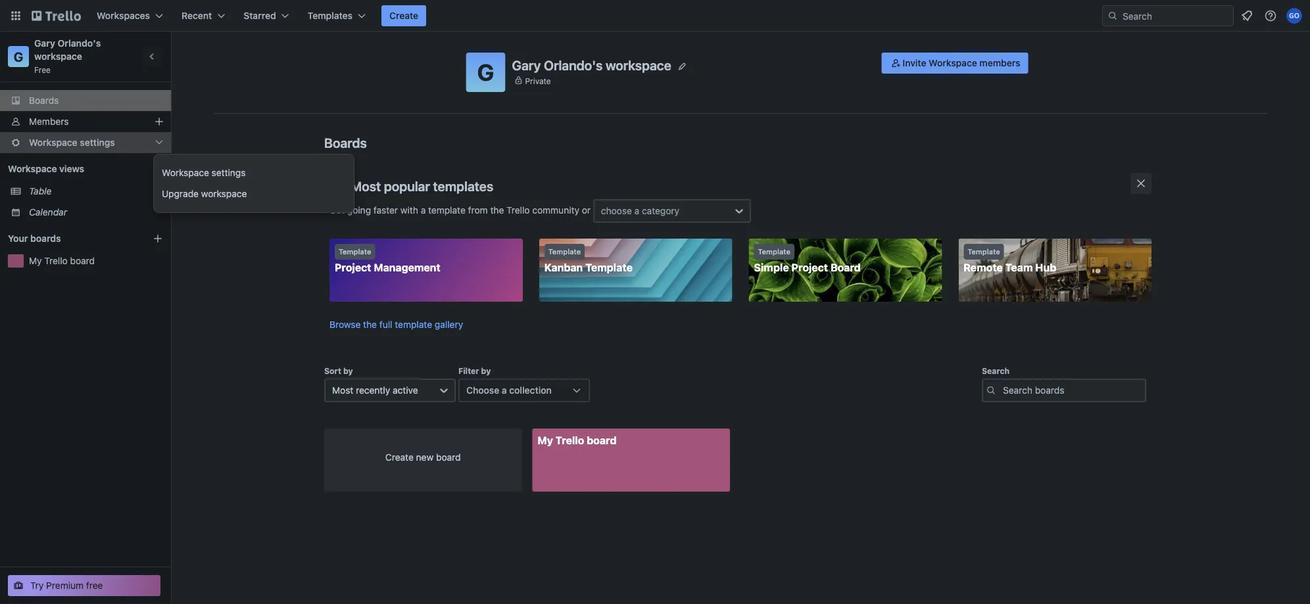 Task type: describe. For each thing, give the bounding box(es) containing it.
sm image
[[890, 57, 903, 70]]

by for sort by
[[343, 366, 353, 376]]

templates
[[433, 178, 493, 194]]

new
[[416, 452, 434, 463]]

1 vertical spatial template
[[395, 319, 432, 330]]

try
[[30, 580, 44, 591]]

workspaces
[[97, 10, 150, 21]]

browse the full template gallery
[[330, 319, 463, 330]]

1 horizontal spatial my
[[538, 434, 553, 447]]

try premium free
[[30, 580, 103, 591]]

search
[[982, 366, 1010, 376]]

upgrade workspace link
[[154, 184, 370, 205]]

sort
[[324, 366, 341, 376]]

gary for gary orlando's workspace free
[[34, 38, 55, 49]]

workspace up the upgrade at the top of page
[[162, 167, 209, 178]]

0 vertical spatial my trello board link
[[29, 255, 163, 268]]

your boards
[[8, 233, 61, 244]]

workspace up table
[[8, 163, 57, 174]]

choose a collection button
[[458, 379, 590, 403]]

recently
[[356, 385, 390, 396]]

create for create
[[389, 10, 418, 21]]

choose a collection
[[466, 385, 552, 396]]

0 horizontal spatial board
[[70, 256, 95, 266]]

or
[[582, 205, 591, 216]]

remote
[[964, 261, 1003, 274]]

collection
[[509, 385, 552, 396]]

1 horizontal spatial my trello board
[[538, 434, 617, 447]]

free
[[86, 580, 103, 591]]

template remote team hub
[[964, 248, 1057, 274]]

0 horizontal spatial my
[[29, 256, 42, 266]]

gallery
[[435, 319, 463, 330]]

workspace inside "button"
[[929, 58, 977, 68]]

0 vertical spatial the
[[490, 205, 504, 216]]

a for choose a collection
[[502, 385, 507, 396]]

orlando's for gary orlando's workspace
[[544, 57, 603, 73]]

project inside template simple project board
[[792, 261, 828, 274]]

workspace settings inside popup button
[[29, 137, 115, 148]]

filter by
[[458, 366, 491, 376]]

choose a category
[[601, 206, 680, 216]]

boards link
[[0, 90, 171, 111]]

0 vertical spatial trello
[[507, 205, 530, 216]]

by for filter by
[[481, 366, 491, 376]]

a for choose a category
[[634, 206, 639, 216]]

1 vertical spatial settings
[[212, 167, 246, 178]]

0 vertical spatial template
[[428, 205, 466, 216]]

browse
[[330, 319, 361, 330]]

browse the full template gallery link
[[330, 319, 463, 330]]

g button
[[466, 53, 505, 92]]

table
[[29, 186, 52, 197]]

going
[[347, 205, 371, 216]]

hub
[[1035, 261, 1057, 274]]

boards
[[30, 233, 61, 244]]

switch to… image
[[9, 9, 22, 22]]

workspace navigation collapse icon image
[[143, 47, 162, 66]]

gary for gary orlando's workspace
[[512, 57, 541, 73]]

workspace inside popup button
[[29, 137, 77, 148]]

gary orlando's workspace
[[512, 57, 671, 73]]

most for most recently active
[[332, 385, 353, 396]]

recent button
[[174, 5, 233, 26]]

calendar link
[[29, 206, 163, 219]]

project inside template project management
[[335, 261, 371, 274]]

most for most popular templates
[[351, 178, 381, 194]]

starred
[[244, 10, 276, 21]]

1 vertical spatial trello
[[44, 256, 68, 266]]

orlando's for gary orlando's workspace free
[[58, 38, 101, 49]]

workspace for gary orlando's workspace
[[606, 57, 671, 73]]

template for kanban
[[548, 248, 581, 256]]

workspace settings button
[[0, 132, 171, 153]]

calendar
[[29, 207, 67, 218]]

board
[[831, 261, 861, 274]]

create new board
[[385, 452, 461, 463]]

community
[[532, 205, 579, 216]]

members
[[29, 116, 69, 127]]

sort by
[[324, 366, 353, 376]]

your boards with 1 items element
[[8, 231, 133, 247]]

management
[[374, 261, 441, 274]]

settings inside popup button
[[80, 137, 115, 148]]

create button
[[382, 5, 426, 26]]

from
[[468, 205, 488, 216]]

g for g link
[[14, 49, 23, 64]]

category
[[642, 206, 680, 216]]

templates
[[308, 10, 353, 21]]

gary orlando's workspace link
[[34, 38, 103, 62]]

most popular templates
[[351, 178, 493, 194]]

template for simple
[[758, 248, 791, 256]]



Task type: vqa. For each thing, say whether or not it's contained in the screenshot.
settings
yes



Task type: locate. For each thing, give the bounding box(es) containing it.
1 horizontal spatial orlando's
[[544, 57, 603, 73]]

settings down members link
[[80, 137, 115, 148]]

views
[[59, 163, 84, 174]]

open information menu image
[[1264, 9, 1277, 22]]

workspace up "free"
[[34, 51, 82, 62]]

with
[[401, 205, 418, 216]]

1 vertical spatial boards
[[324, 135, 367, 150]]

workspace right invite
[[929, 58, 977, 68]]

2 vertical spatial trello
[[556, 434, 584, 447]]

workspace down members
[[29, 137, 77, 148]]

board
[[70, 256, 95, 266], [587, 434, 617, 447], [436, 452, 461, 463]]

upgrade workspace
[[162, 188, 247, 199]]

add board image
[[153, 234, 163, 244]]

1 horizontal spatial boards
[[324, 135, 367, 150]]

popular
[[384, 178, 430, 194]]

1 vertical spatial gary
[[512, 57, 541, 73]]

my
[[29, 256, 42, 266], [538, 434, 553, 447]]

by right filter
[[481, 366, 491, 376]]

template right full
[[395, 319, 432, 330]]

gary up private at the top of page
[[512, 57, 541, 73]]

premium
[[46, 580, 84, 591]]

gary orlando (garyorlando) image
[[1287, 8, 1302, 24]]

project left board
[[792, 261, 828, 274]]

0 notifications image
[[1239, 8, 1255, 24]]

0 horizontal spatial a
[[421, 205, 426, 216]]

1 vertical spatial create
[[385, 452, 414, 463]]

gary up "free"
[[34, 38, 55, 49]]

0 horizontal spatial gary
[[34, 38, 55, 49]]

1 horizontal spatial project
[[792, 261, 828, 274]]

team
[[1005, 261, 1033, 274]]

create inside button
[[389, 10, 418, 21]]

boards
[[29, 95, 59, 106], [324, 135, 367, 150]]

2 horizontal spatial a
[[634, 206, 639, 216]]

by right the sort
[[343, 366, 353, 376]]

template down going
[[339, 248, 371, 256]]

1 horizontal spatial my trello board link
[[532, 429, 730, 492]]

my down the "your boards"
[[29, 256, 42, 266]]

1 project from the left
[[335, 261, 371, 274]]

template project management
[[335, 248, 441, 274]]

recent
[[182, 10, 212, 21]]

invite workspace members
[[903, 58, 1021, 68]]

search image
[[1108, 11, 1118, 21]]

starred button
[[236, 5, 297, 26]]

table link
[[29, 185, 163, 198]]

a right the choose
[[502, 385, 507, 396]]

0 horizontal spatial boards
[[29, 95, 59, 106]]

create for create new board
[[385, 452, 414, 463]]

1 by from the left
[[343, 366, 353, 376]]

0 vertical spatial boards
[[29, 95, 59, 106]]

workspace for gary orlando's workspace free
[[34, 51, 82, 62]]

a
[[421, 205, 426, 216], [634, 206, 639, 216], [502, 385, 507, 396]]

template up simple
[[758, 248, 791, 256]]

g inside button
[[477, 59, 494, 86]]

workspace
[[34, 51, 82, 62], [606, 57, 671, 73], [201, 188, 247, 199]]

1 horizontal spatial board
[[436, 452, 461, 463]]

get going faster with a template from the trello community or
[[330, 205, 593, 216]]

1 horizontal spatial trello
[[507, 205, 530, 216]]

workspace
[[929, 58, 977, 68], [29, 137, 77, 148], [8, 163, 57, 174], [162, 167, 209, 178]]

1 horizontal spatial gary
[[512, 57, 541, 73]]

template for project
[[339, 248, 371, 256]]

1 horizontal spatial workspace
[[201, 188, 247, 199]]

project left management
[[335, 261, 371, 274]]

simple
[[754, 261, 789, 274]]

orlando's
[[58, 38, 101, 49], [544, 57, 603, 73]]

workspace settings
[[29, 137, 115, 148], [162, 167, 246, 178]]

1 horizontal spatial the
[[490, 205, 504, 216]]

the
[[490, 205, 504, 216], [363, 319, 377, 330]]

workspace inside gary orlando's workspace free
[[34, 51, 82, 62]]

1 vertical spatial my trello board
[[538, 434, 617, 447]]

0 horizontal spatial trello
[[44, 256, 68, 266]]

members link
[[0, 111, 171, 132]]

0 vertical spatial orlando's
[[58, 38, 101, 49]]

most down 'sort by'
[[332, 385, 353, 396]]

1 vertical spatial workspace settings
[[162, 167, 246, 178]]

template simple project board
[[754, 248, 861, 274]]

try premium free button
[[8, 576, 160, 597]]

workspace settings up upgrade workspace
[[162, 167, 246, 178]]

settings
[[80, 137, 115, 148], [212, 167, 246, 178]]

0 vertical spatial board
[[70, 256, 95, 266]]

0 horizontal spatial settings
[[80, 137, 115, 148]]

0 vertical spatial settings
[[80, 137, 115, 148]]

my trello board
[[29, 256, 95, 266], [538, 434, 617, 447]]

0 horizontal spatial my trello board
[[29, 256, 95, 266]]

0 vertical spatial gary
[[34, 38, 55, 49]]

0 vertical spatial create
[[389, 10, 418, 21]]

gary orlando's workspace free
[[34, 38, 103, 74]]

0 horizontal spatial project
[[335, 261, 371, 274]]

1 horizontal spatial g
[[477, 59, 494, 86]]

template inside template project management
[[339, 248, 371, 256]]

kanban
[[544, 261, 583, 274]]

members
[[980, 58, 1021, 68]]

2 horizontal spatial workspace
[[606, 57, 671, 73]]

0 horizontal spatial my trello board link
[[29, 255, 163, 268]]

invite workspace members button
[[882, 53, 1028, 74]]

template kanban template
[[544, 248, 633, 274]]

g link
[[8, 46, 29, 67]]

0 horizontal spatial workspace settings
[[29, 137, 115, 148]]

the right from
[[490, 205, 504, 216]]

g left private at the top of page
[[477, 59, 494, 86]]

0 vertical spatial most
[[351, 178, 381, 194]]

invite
[[903, 58, 926, 68]]

1 vertical spatial most
[[332, 385, 353, 396]]

0 horizontal spatial orlando's
[[58, 38, 101, 49]]

the left full
[[363, 319, 377, 330]]

1 vertical spatial my
[[538, 434, 553, 447]]

back to home image
[[32, 5, 81, 26]]

by
[[343, 366, 353, 376], [481, 366, 491, 376]]

workspace down workspace settings link
[[201, 188, 247, 199]]

Search text field
[[982, 379, 1146, 403]]

orlando's up private at the top of page
[[544, 57, 603, 73]]

1 horizontal spatial settings
[[212, 167, 246, 178]]

workspaces button
[[89, 5, 171, 26]]

gary inside gary orlando's workspace free
[[34, 38, 55, 49]]

upgrade
[[162, 188, 199, 199]]

template up kanban
[[548, 248, 581, 256]]

2 horizontal spatial board
[[587, 434, 617, 447]]

workspace down primary 'element'
[[606, 57, 671, 73]]

get
[[330, 205, 345, 216]]

1 horizontal spatial workspace settings
[[162, 167, 246, 178]]

0 horizontal spatial g
[[14, 49, 23, 64]]

1 vertical spatial orlando's
[[544, 57, 603, 73]]

template right kanban
[[585, 261, 633, 274]]

template down templates
[[428, 205, 466, 216]]

template inside template simple project board
[[758, 248, 791, 256]]

choose
[[466, 385, 499, 396]]

most recently active
[[332, 385, 418, 396]]

a inside choose a collection button
[[502, 385, 507, 396]]

1 vertical spatial board
[[587, 434, 617, 447]]

0 vertical spatial my
[[29, 256, 42, 266]]

most up going
[[351, 178, 381, 194]]

template for remote
[[968, 248, 1000, 256]]

template
[[339, 248, 371, 256], [548, 248, 581, 256], [758, 248, 791, 256], [968, 248, 1000, 256], [585, 261, 633, 274]]

template inside template remote team hub
[[968, 248, 1000, 256]]

a right choose
[[634, 206, 639, 216]]

2 by from the left
[[481, 366, 491, 376]]

orlando's down back to home image at the left of page
[[58, 38, 101, 49]]

0 vertical spatial my trello board
[[29, 256, 95, 266]]

g down switch to… image at the top of page
[[14, 49, 23, 64]]

0 horizontal spatial the
[[363, 319, 377, 330]]

filter
[[458, 366, 479, 376]]

my down 'collection'
[[538, 434, 553, 447]]

a right the with
[[421, 205, 426, 216]]

1 horizontal spatial a
[[502, 385, 507, 396]]

choose
[[601, 206, 632, 216]]

2 project from the left
[[792, 261, 828, 274]]

2 vertical spatial board
[[436, 452, 461, 463]]

free
[[34, 65, 51, 74]]

gary
[[34, 38, 55, 49], [512, 57, 541, 73]]

project
[[335, 261, 371, 274], [792, 261, 828, 274]]

orlando's inside gary orlando's workspace free
[[58, 38, 101, 49]]

workspace settings link
[[154, 162, 370, 184]]

private
[[525, 76, 551, 85]]

template up "remote"
[[968, 248, 1000, 256]]

your
[[8, 233, 28, 244]]

1 horizontal spatial by
[[481, 366, 491, 376]]

settings up upgrade workspace
[[212, 167, 246, 178]]

templates button
[[300, 5, 374, 26]]

1 vertical spatial the
[[363, 319, 377, 330]]

workspace settings down members link
[[29, 137, 115, 148]]

0 horizontal spatial by
[[343, 366, 353, 376]]

full
[[379, 319, 392, 330]]

Search field
[[1118, 6, 1233, 26]]

g
[[14, 49, 23, 64], [477, 59, 494, 86]]

g for g button
[[477, 59, 494, 86]]

2 horizontal spatial trello
[[556, 434, 584, 447]]

primary element
[[0, 0, 1310, 32]]

trello
[[507, 205, 530, 216], [44, 256, 68, 266], [556, 434, 584, 447]]

template
[[428, 205, 466, 216], [395, 319, 432, 330]]

0 vertical spatial workspace settings
[[29, 137, 115, 148]]

active
[[393, 385, 418, 396]]

my trello board link
[[29, 255, 163, 268], [532, 429, 730, 492]]

0 horizontal spatial workspace
[[34, 51, 82, 62]]

workspace views
[[8, 163, 84, 174]]

faster
[[374, 205, 398, 216]]

1 vertical spatial my trello board link
[[532, 429, 730, 492]]



